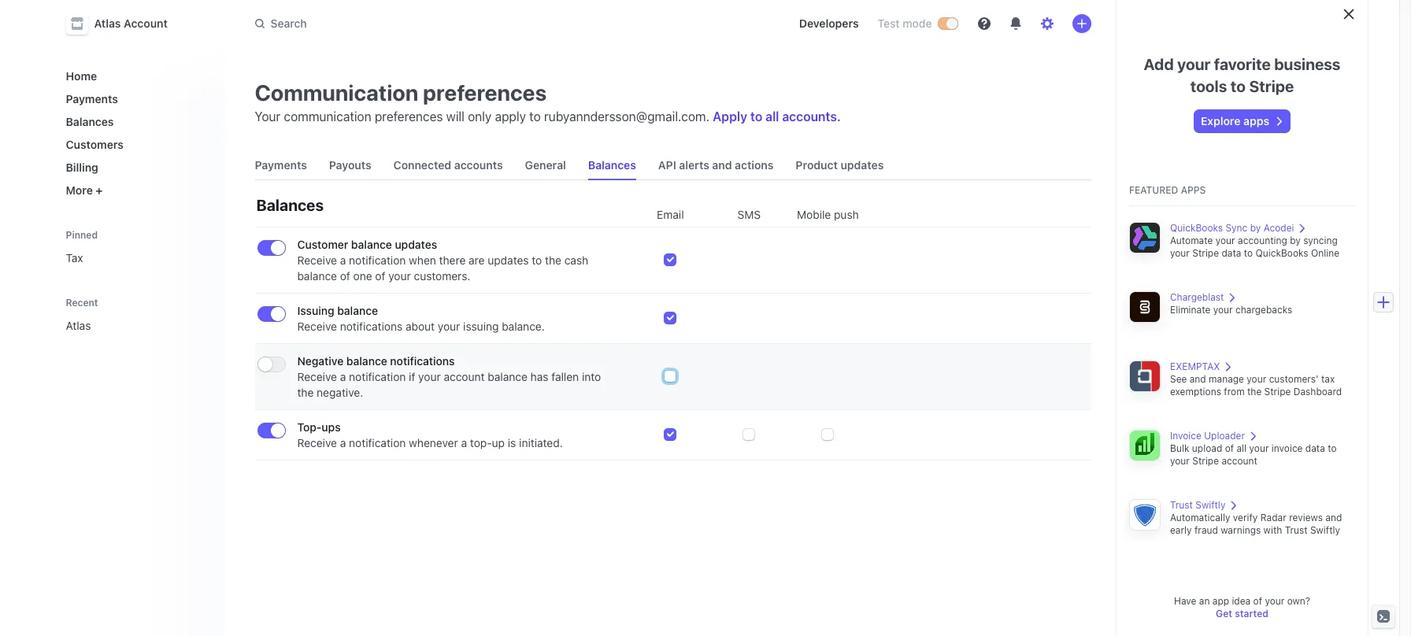 Task type: describe. For each thing, give the bounding box(es) containing it.
more +
[[66, 184, 103, 197]]

has
[[531, 370, 549, 384]]

notification for updates
[[349, 254, 406, 267]]

one
[[353, 269, 372, 283]]

stripe inside bulk upload of all your invoice data to your stripe account
[[1193, 455, 1220, 467]]

0 vertical spatial by
[[1251, 222, 1262, 234]]

recent
[[66, 297, 98, 309]]

app
[[1213, 596, 1230, 607]]

mobile push
[[797, 208, 859, 221]]

notification for notifications
[[349, 370, 406, 384]]

trust inside automatically verify radar reviews and early fraud warnings with trust swiftly
[[1285, 525, 1308, 536]]

get started link
[[1216, 608, 1269, 620]]

core navigation links element
[[59, 63, 211, 203]]

your inside 'see and manage your customers' tax exemptions from the stripe dashboard'
[[1247, 373, 1267, 385]]

trust swiftly image
[[1130, 499, 1161, 531]]

0 vertical spatial preferences
[[423, 80, 547, 106]]

data inside bulk upload of all your invoice data to your stripe account
[[1306, 443, 1326, 455]]

if
[[409, 370, 415, 384]]

with
[[1264, 525, 1283, 536]]

balance for issuing
[[337, 304, 378, 317]]

invoice
[[1171, 430, 1202, 442]]

product updates
[[796, 158, 884, 172]]

more
[[66, 184, 93, 197]]

product
[[796, 158, 838, 172]]

a left top-
[[461, 436, 467, 450]]

customers
[[66, 138, 124, 151]]

radar
[[1261, 512, 1287, 524]]

about
[[406, 320, 435, 333]]

mobile
[[797, 208, 831, 221]]

Search search field
[[245, 9, 690, 38]]

your
[[255, 110, 281, 124]]

the inside the customer balance updates receive a notification when there are updates to the cash balance of one of your customers.
[[545, 254, 562, 267]]

receive inside the top-ups receive a notification whenever a top-up is initiated.
[[297, 436, 337, 450]]

have
[[1175, 596, 1197, 607]]

to right "apply"
[[751, 110, 763, 124]]

fraud
[[1195, 525, 1219, 536]]

0 horizontal spatial trust
[[1171, 499, 1193, 511]]

0 horizontal spatial swiftly
[[1196, 499, 1226, 511]]

cash
[[565, 254, 589, 267]]

favorite
[[1215, 55, 1271, 73]]

manage
[[1209, 373, 1245, 385]]

top-
[[470, 436, 492, 450]]

your inside have an app idea of your own? get started
[[1266, 596, 1285, 607]]

to inside "automate your accounting by syncing your stripe data to quickbooks online"
[[1245, 247, 1254, 259]]

alerts
[[679, 158, 710, 172]]

updates inside product updates link
[[841, 158, 884, 172]]

of inside bulk upload of all your invoice data to your stripe account
[[1226, 443, 1235, 455]]

developers
[[799, 17, 859, 30]]

actions
[[735, 158, 774, 172]]

product updates link
[[790, 151, 890, 180]]

atlas account
[[94, 17, 168, 30]]

apply to all accounts. button
[[713, 110, 841, 124]]

initiated.
[[519, 436, 563, 450]]

of inside have an app idea of your own? get started
[[1254, 596, 1263, 607]]

general
[[525, 158, 566, 172]]

payments inside 'core navigation links' element
[[66, 92, 118, 106]]

test mode
[[878, 17, 932, 30]]

featured
[[1130, 184, 1179, 196]]

stripe inside 'see and manage your customers' tax exemptions from the stripe dashboard'
[[1265, 386, 1291, 398]]

dashboard
[[1294, 386, 1343, 398]]

balances inside 'core navigation links' element
[[66, 115, 114, 128]]

tax
[[1322, 373, 1336, 385]]

uploader
[[1205, 430, 1246, 442]]

tax link
[[59, 245, 211, 271]]

push
[[834, 208, 859, 221]]

a inside the negative balance notifications receive a notification if your account balance has fallen into the negative.
[[340, 370, 346, 384]]

1 vertical spatial balances link
[[582, 151, 643, 180]]

get
[[1216, 608, 1233, 620]]

exemptax
[[1171, 361, 1221, 373]]

started
[[1235, 608, 1269, 620]]

of left one
[[340, 269, 350, 283]]

add your favorite business tools to stripe
[[1144, 55, 1341, 95]]

negative balance notifications receive a notification if your account balance has fallen into the negative.
[[297, 355, 601, 399]]

upload
[[1193, 443, 1223, 455]]

tab list containing payments
[[249, 151, 1092, 180]]

communication preferences your communication preferences will only apply to rubyanndersson@gmail.com. apply to all accounts.
[[255, 80, 841, 124]]

a inside the customer balance updates receive a notification when there are updates to the cash balance of one of your customers.
[[340, 254, 346, 267]]

account
[[124, 17, 168, 30]]

issuing
[[297, 304, 334, 317]]

explore
[[1201, 114, 1241, 128]]

atlas for atlas
[[66, 319, 91, 332]]

search
[[271, 17, 307, 30]]

top-ups receive a notification whenever a top-up is initiated.
[[297, 421, 563, 450]]

communication
[[255, 80, 419, 106]]

tax
[[66, 251, 83, 265]]

top-
[[297, 421, 322, 434]]

customer
[[297, 238, 348, 251]]

trust swiftly
[[1171, 499, 1226, 511]]

balance for customer
[[351, 238, 392, 251]]

issuing
[[463, 320, 499, 333]]

connected accounts link
[[387, 151, 509, 180]]

test
[[878, 17, 900, 30]]

your down automate
[[1171, 247, 1190, 259]]

notifications inside the negative balance notifications receive a notification if your account balance has fallen into the negative.
[[390, 355, 455, 368]]

api
[[659, 158, 677, 172]]

when
[[409, 254, 436, 267]]

to inside bulk upload of all your invoice data to your stripe account
[[1328, 443, 1337, 455]]

customer balance updates receive a notification when there are updates to the cash balance of one of your customers.
[[297, 238, 589, 283]]

an
[[1200, 596, 1210, 607]]

developers link
[[793, 11, 865, 36]]

balance left has
[[488, 370, 528, 384]]

automatically verify radar reviews and early fraud warnings with trust swiftly
[[1171, 512, 1343, 536]]

stripe inside "automate your accounting by syncing your stripe data to quickbooks online"
[[1193, 247, 1220, 259]]

online
[[1312, 247, 1340, 259]]

general link
[[519, 151, 573, 180]]

pin to navigation image
[[197, 319, 209, 332]]

quickbooks sync by acodei image
[[1130, 222, 1161, 254]]

customers'
[[1270, 373, 1319, 385]]

business
[[1275, 55, 1341, 73]]

automatically
[[1171, 512, 1231, 524]]

rubyanndersson@gmail.com.
[[544, 110, 710, 124]]

pinned
[[66, 229, 98, 241]]

stripe inside add your favorite business tools to stripe
[[1250, 77, 1295, 95]]

atlas account button
[[66, 13, 183, 35]]



Task type: locate. For each thing, give the bounding box(es) containing it.
atlas for atlas account
[[94, 17, 121, 30]]

a down customer
[[340, 254, 346, 267]]

1 receive from the top
[[297, 254, 337, 267]]

3 receive from the top
[[297, 370, 337, 384]]

bulk upload of all your invoice data to your stripe account
[[1171, 443, 1337, 467]]

notification left if
[[349, 370, 406, 384]]

2 horizontal spatial and
[[1326, 512, 1343, 524]]

the inside the negative balance notifications receive a notification if your account balance has fallen into the negative.
[[297, 386, 314, 399]]

data inside "automate your accounting by syncing your stripe data to quickbooks online"
[[1222, 247, 1242, 259]]

account right if
[[444, 370, 485, 384]]

2 horizontal spatial updates
[[841, 158, 884, 172]]

receive down issuing
[[297, 320, 337, 333]]

account down uploader
[[1222, 455, 1258, 467]]

2 horizontal spatial balances
[[588, 158, 636, 172]]

all down uploader
[[1237, 443, 1247, 455]]

email
[[657, 208, 684, 221]]

pinned navigation links element
[[59, 222, 214, 271]]

warnings
[[1221, 525, 1261, 536]]

Search text field
[[245, 9, 690, 38]]

have an app idea of your own? get started
[[1175, 596, 1311, 620]]

chargeblast
[[1171, 291, 1225, 303]]

see and manage your customers' tax exemptions from the stripe dashboard
[[1171, 373, 1343, 398]]

all
[[766, 110, 779, 124], [1237, 443, 1247, 455]]

to left cash
[[532, 254, 542, 267]]

account inside the negative balance notifications receive a notification if your account balance has fallen into the negative.
[[444, 370, 485, 384]]

payments link up customers link
[[59, 86, 211, 112]]

1 horizontal spatial atlas
[[94, 17, 121, 30]]

verify
[[1234, 512, 1258, 524]]

0 horizontal spatial payments link
[[59, 86, 211, 112]]

updates
[[841, 158, 884, 172], [395, 238, 437, 251], [488, 254, 529, 267]]

notifications inside issuing balance receive notifications about your issuing balance.
[[340, 320, 403, 333]]

2 vertical spatial notification
[[349, 436, 406, 450]]

apps
[[1244, 114, 1270, 128]]

apply
[[495, 110, 526, 124]]

2 receive from the top
[[297, 320, 337, 333]]

0 vertical spatial account
[[444, 370, 485, 384]]

quickbooks
[[1171, 222, 1224, 234], [1256, 247, 1309, 259]]

0 horizontal spatial quickbooks
[[1171, 222, 1224, 234]]

a down ups
[[340, 436, 346, 450]]

chargeblast image
[[1130, 291, 1161, 323]]

to right 'apply'
[[530, 110, 541, 124]]

of right one
[[375, 269, 386, 283]]

0 horizontal spatial balances link
[[59, 109, 211, 135]]

swiftly
[[1196, 499, 1226, 511], [1311, 525, 1341, 536]]

1 horizontal spatial the
[[545, 254, 562, 267]]

your inside the negative balance notifications receive a notification if your account balance has fallen into the negative.
[[418, 370, 441, 384]]

fallen
[[552, 370, 579, 384]]

1 vertical spatial payments
[[255, 158, 307, 172]]

receive down negative
[[297, 370, 337, 384]]

swiftly down reviews
[[1311, 525, 1341, 536]]

to
[[1231, 77, 1246, 95], [530, 110, 541, 124], [751, 110, 763, 124], [1245, 247, 1254, 259], [532, 254, 542, 267], [1328, 443, 1337, 455]]

invoice
[[1272, 443, 1303, 455]]

receive inside issuing balance receive notifications about your issuing balance.
[[297, 320, 337, 333]]

up
[[492, 436, 505, 450]]

balances link down rubyanndersson@gmail.com.
[[582, 151, 643, 180]]

stripe down upload on the right of page
[[1193, 455, 1220, 467]]

balance up negative.
[[347, 355, 387, 368]]

0 horizontal spatial the
[[297, 386, 314, 399]]

your left the own?
[[1266, 596, 1285, 607]]

updates up when
[[395, 238, 437, 251]]

1 horizontal spatial balances link
[[582, 151, 643, 180]]

0 vertical spatial trust
[[1171, 499, 1193, 511]]

of up 'started'
[[1254, 596, 1263, 607]]

0 horizontal spatial payments
[[66, 92, 118, 106]]

api alerts and actions link
[[652, 151, 780, 180]]

tools
[[1191, 77, 1228, 95]]

by inside "automate your accounting by syncing your stripe data to quickbooks online"
[[1291, 235, 1301, 247]]

1 vertical spatial account
[[1222, 455, 1258, 467]]

explore apps
[[1201, 114, 1270, 128]]

whenever
[[409, 436, 458, 450]]

chargebacks
[[1236, 304, 1293, 316]]

exemptions
[[1171, 386, 1222, 398]]

1 vertical spatial and
[[1190, 373, 1207, 385]]

to right invoice
[[1328, 443, 1337, 455]]

0 horizontal spatial atlas
[[66, 319, 91, 332]]

connected accounts
[[394, 158, 503, 172]]

0 vertical spatial notification
[[349, 254, 406, 267]]

preferences up only
[[423, 80, 547, 106]]

notification left whenever
[[349, 436, 406, 450]]

your right the about
[[438, 320, 460, 333]]

negative.
[[317, 386, 363, 399]]

0 horizontal spatial updates
[[395, 238, 437, 251]]

balance down customer
[[297, 269, 337, 283]]

your right manage
[[1247, 373, 1267, 385]]

1 vertical spatial notifications
[[390, 355, 455, 368]]

0 vertical spatial payments
[[66, 92, 118, 106]]

4 receive from the top
[[297, 436, 337, 450]]

balances link up billing link
[[59, 109, 211, 135]]

quickbooks inside "automate your accounting by syncing your stripe data to quickbooks online"
[[1256, 247, 1309, 259]]

1 vertical spatial preferences
[[375, 110, 443, 124]]

atlas inside atlas account button
[[94, 17, 121, 30]]

1 horizontal spatial and
[[1190, 373, 1207, 385]]

automate
[[1171, 235, 1214, 247]]

2 vertical spatial and
[[1326, 512, 1343, 524]]

payments link down your
[[249, 151, 313, 180]]

receive inside the negative balance notifications receive a notification if your account balance has fallen into the negative.
[[297, 370, 337, 384]]

1 notification from the top
[[349, 254, 406, 267]]

balance.
[[502, 320, 545, 333]]

only
[[468, 110, 492, 124]]

stripe down favorite at the top
[[1250, 77, 1295, 95]]

swiftly inside automatically verify radar reviews and early fraud warnings with trust swiftly
[[1311, 525, 1341, 536]]

updates right the product
[[841, 158, 884, 172]]

your down bulk
[[1171, 455, 1190, 467]]

and up exemptions
[[1190, 373, 1207, 385]]

issuing balance receive notifications about your issuing balance.
[[297, 304, 545, 333]]

bulk
[[1171, 443, 1190, 455]]

balances up customers
[[66, 115, 114, 128]]

your
[[1178, 55, 1211, 73], [1216, 235, 1236, 247], [1171, 247, 1190, 259], [389, 269, 411, 283], [1214, 304, 1233, 316], [438, 320, 460, 333], [418, 370, 441, 384], [1247, 373, 1267, 385], [1250, 443, 1270, 455], [1171, 455, 1190, 467], [1266, 596, 1285, 607]]

notification up one
[[349, 254, 406, 267]]

atlas down recent
[[66, 319, 91, 332]]

to inside the customer balance updates receive a notification when there are updates to the cash balance of one of your customers.
[[532, 254, 542, 267]]

exemptax image
[[1130, 361, 1161, 392]]

1 horizontal spatial payments link
[[249, 151, 313, 180]]

payments down your
[[255, 158, 307, 172]]

updates right are
[[488, 254, 529, 267]]

1 vertical spatial updates
[[395, 238, 437, 251]]

data
[[1222, 247, 1242, 259], [1306, 443, 1326, 455]]

1 vertical spatial quickbooks
[[1256, 247, 1309, 259]]

eliminate
[[1171, 304, 1211, 316]]

apps
[[1181, 184, 1206, 196]]

0 vertical spatial updates
[[841, 158, 884, 172]]

and inside 'see and manage your customers' tax exemptions from the stripe dashboard'
[[1190, 373, 1207, 385]]

and inside automatically verify radar reviews and early fraud warnings with trust swiftly
[[1326, 512, 1343, 524]]

into
[[582, 370, 601, 384]]

1 vertical spatial trust
[[1285, 525, 1308, 536]]

balance
[[351, 238, 392, 251], [297, 269, 337, 283], [337, 304, 378, 317], [347, 355, 387, 368], [488, 370, 528, 384]]

to down favorite at the top
[[1231, 77, 1246, 95]]

0 vertical spatial and
[[713, 158, 732, 172]]

0 vertical spatial swiftly
[[1196, 499, 1226, 511]]

2 horizontal spatial the
[[1248, 386, 1262, 398]]

1 vertical spatial data
[[1306, 443, 1326, 455]]

there
[[439, 254, 466, 267]]

0 horizontal spatial and
[[713, 158, 732, 172]]

0 vertical spatial data
[[1222, 247, 1242, 259]]

the left negative.
[[297, 386, 314, 399]]

receive inside the customer balance updates receive a notification when there are updates to the cash balance of one of your customers.
[[297, 254, 337, 267]]

all left accounts. on the right of page
[[766, 110, 779, 124]]

0 vertical spatial atlas
[[94, 17, 121, 30]]

your inside issuing balance receive notifications about your issuing balance.
[[438, 320, 460, 333]]

0 vertical spatial balances
[[66, 115, 114, 128]]

the right from
[[1248, 386, 1262, 398]]

recent navigation links element
[[50, 290, 223, 339]]

payments down home
[[66, 92, 118, 106]]

to inside add your favorite business tools to stripe
[[1231, 77, 1246, 95]]

the inside 'see and manage your customers' tax exemptions from the stripe dashboard'
[[1248, 386, 1262, 398]]

1 vertical spatial swiftly
[[1311, 525, 1341, 536]]

api alerts and actions
[[659, 158, 774, 172]]

1 horizontal spatial by
[[1291, 235, 1301, 247]]

negative
[[297, 355, 344, 368]]

atlas inside atlas link
[[66, 319, 91, 332]]

1 horizontal spatial account
[[1222, 455, 1258, 467]]

notification inside the negative balance notifications receive a notification if your account balance has fallen into the negative.
[[349, 370, 406, 384]]

1 horizontal spatial balances
[[256, 196, 324, 214]]

balance inside issuing balance receive notifications about your issuing balance.
[[337, 304, 378, 317]]

0 horizontal spatial account
[[444, 370, 485, 384]]

home
[[66, 69, 97, 83]]

receive down top-
[[297, 436, 337, 450]]

your down when
[[389, 269, 411, 283]]

your down chargeblast
[[1214, 304, 1233, 316]]

see
[[1171, 373, 1188, 385]]

trust up automatically
[[1171, 499, 1193, 511]]

acodei
[[1264, 222, 1295, 234]]

2 notification from the top
[[349, 370, 406, 384]]

1 horizontal spatial quickbooks
[[1256, 247, 1309, 259]]

1 horizontal spatial updates
[[488, 254, 529, 267]]

notifications up if
[[390, 355, 455, 368]]

trust down reviews
[[1285, 525, 1308, 536]]

billing link
[[59, 154, 211, 180]]

+
[[96, 184, 103, 197]]

1 vertical spatial atlas
[[66, 319, 91, 332]]

0 horizontal spatial data
[[1222, 247, 1242, 259]]

your inside the customer balance updates receive a notification when there are updates to the cash balance of one of your customers.
[[389, 269, 411, 283]]

of down uploader
[[1226, 443, 1235, 455]]

1 horizontal spatial trust
[[1285, 525, 1308, 536]]

atlas left account
[[94, 17, 121, 30]]

3 notification from the top
[[349, 436, 406, 450]]

and right reviews
[[1326, 512, 1343, 524]]

a up negative.
[[340, 370, 346, 384]]

your inside add your favorite business tools to stripe
[[1178, 55, 1211, 73]]

communication
[[284, 110, 372, 124]]

1 horizontal spatial data
[[1306, 443, 1326, 455]]

ups
[[322, 421, 341, 434]]

data right invoice
[[1306, 443, 1326, 455]]

1 vertical spatial by
[[1291, 235, 1301, 247]]

all inside bulk upload of all your invoice data to your stripe account
[[1237, 443, 1247, 455]]

the left cash
[[545, 254, 562, 267]]

payouts
[[329, 158, 372, 172]]

sms
[[738, 208, 761, 221]]

receive down customer
[[297, 254, 337, 267]]

accounts.
[[783, 110, 841, 124]]

quickbooks sync by acodei
[[1171, 222, 1295, 234]]

balance for negative
[[347, 355, 387, 368]]

1 vertical spatial notification
[[349, 370, 406, 384]]

preferences left will
[[375, 110, 443, 124]]

swiftly up automatically
[[1196, 499, 1226, 511]]

data down quickbooks sync by acodei
[[1222, 247, 1242, 259]]

balances inside 'tab list'
[[588, 158, 636, 172]]

0 horizontal spatial all
[[766, 110, 779, 124]]

2 vertical spatial balances
[[256, 196, 324, 214]]

balances down rubyanndersson@gmail.com.
[[588, 158, 636, 172]]

0 horizontal spatial balances
[[66, 115, 114, 128]]

will
[[446, 110, 465, 124]]

0 vertical spatial quickbooks
[[1171, 222, 1224, 234]]

explore apps link
[[1195, 110, 1290, 132]]

0 vertical spatial balances link
[[59, 109, 211, 135]]

balances
[[66, 115, 114, 128], [588, 158, 636, 172], [256, 196, 324, 214]]

1 vertical spatial balances
[[588, 158, 636, 172]]

atlas
[[94, 17, 121, 30], [66, 319, 91, 332]]

eliminate your chargebacks
[[1171, 304, 1293, 316]]

0 vertical spatial notifications
[[340, 320, 403, 333]]

stripe down automate
[[1193, 247, 1220, 259]]

settings image
[[1041, 17, 1054, 30]]

receive
[[297, 254, 337, 267], [297, 320, 337, 333], [297, 370, 337, 384], [297, 436, 337, 450]]

sync
[[1226, 222, 1248, 234]]

and inside 'tab list'
[[713, 158, 732, 172]]

balance up one
[[351, 238, 392, 251]]

your down quickbooks sync by acodei
[[1216, 235, 1236, 247]]

2 vertical spatial updates
[[488, 254, 529, 267]]

your right if
[[418, 370, 441, 384]]

by
[[1251, 222, 1262, 234], [1291, 235, 1301, 247]]

1 horizontal spatial payments
[[255, 158, 307, 172]]

of
[[340, 269, 350, 283], [375, 269, 386, 283], [1226, 443, 1235, 455], [1254, 596, 1263, 607]]

your up tools
[[1178, 55, 1211, 73]]

home link
[[59, 63, 211, 89]]

notifications left the about
[[340, 320, 403, 333]]

help image
[[978, 17, 991, 30]]

balances up customer
[[256, 196, 324, 214]]

notification inside the top-ups receive a notification whenever a top-up is initiated.
[[349, 436, 406, 450]]

tab list
[[249, 151, 1092, 180]]

invoice uploader image
[[1130, 430, 1161, 462]]

0 horizontal spatial by
[[1251, 222, 1262, 234]]

1 horizontal spatial swiftly
[[1311, 525, 1341, 536]]

are
[[469, 254, 485, 267]]

early
[[1171, 525, 1192, 536]]

1 vertical spatial all
[[1237, 443, 1247, 455]]

quickbooks down accounting
[[1256, 247, 1309, 259]]

by down acodei
[[1291, 235, 1301, 247]]

and right the alerts
[[713, 158, 732, 172]]

balance down one
[[337, 304, 378, 317]]

customers.
[[414, 269, 471, 283]]

0 vertical spatial all
[[766, 110, 779, 124]]

stripe down customers' on the right of the page
[[1265, 386, 1291, 398]]

notification inside the customer balance updates receive a notification when there are updates to the cash balance of one of your customers.
[[349, 254, 406, 267]]

reviews
[[1290, 512, 1324, 524]]

0 vertical spatial payments link
[[59, 86, 211, 112]]

by up accounting
[[1251, 222, 1262, 234]]

your left invoice
[[1250, 443, 1270, 455]]

billing
[[66, 161, 98, 174]]

to down accounting
[[1245, 247, 1254, 259]]

quickbooks up automate
[[1171, 222, 1224, 234]]

all inside communication preferences your communication preferences will only apply to rubyanndersson@gmail.com. apply to all accounts.
[[766, 110, 779, 124]]

1 vertical spatial payments link
[[249, 151, 313, 180]]

customers link
[[59, 132, 211, 158]]

account inside bulk upload of all your invoice data to your stripe account
[[1222, 455, 1258, 467]]

1 horizontal spatial all
[[1237, 443, 1247, 455]]



Task type: vqa. For each thing, say whether or not it's contained in the screenshot.
Repeat customers's the customers
no



